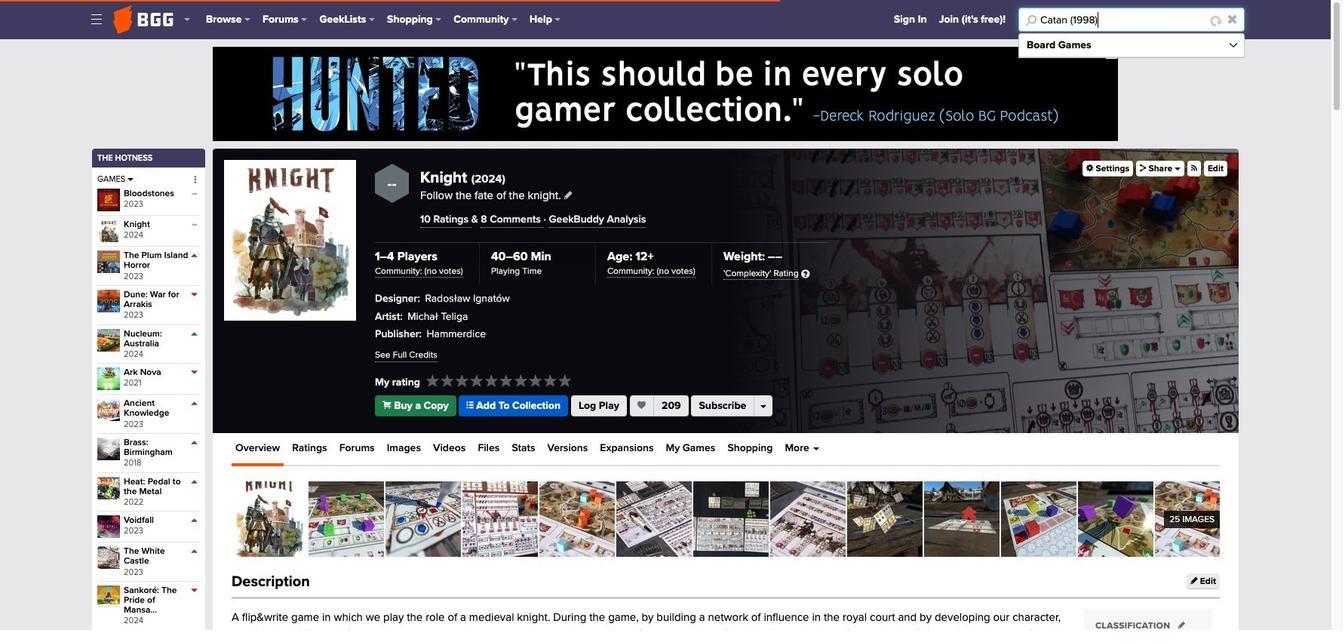 Task type: describe. For each thing, give the bounding box(es) containing it.
outstanding - will always enjoy playing. image
[[559, 374, 571, 389]]

triangle bottom image for sankoré: the pride of mansa musa game icon
[[191, 587, 198, 594]]

bad - likely won't play this again. image
[[456, 374, 468, 389]]

preview copy pnp build image
[[693, 482, 769, 557]]

triangle top image for ancient knowledge game image
[[191, 400, 198, 407]]

boardgamegeek logo image
[[113, 5, 174, 34]]

lord image
[[386, 482, 461, 557]]

minus image for knight game image
[[191, 221, 198, 228]]

triangle top image for the voidfall game image
[[191, 517, 198, 524]]

option vertical image
[[192, 175, 200, 183]]

very good - enjoy playing and would suggest it. image
[[529, 374, 542, 389]]

triangle top image for the plum island horror game icon at the top
[[191, 252, 198, 259]]

very bad - won't play ever again. image
[[441, 374, 454, 389]]

cube on map1 image
[[1078, 482, 1154, 557]]

good - usually willing to play. image
[[515, 374, 527, 389]]

barbarian invasion image
[[463, 482, 538, 557]]

awful - defies game description. image
[[426, 374, 439, 389]]

nucleum: australia game image
[[97, 329, 120, 351]]

game4 image
[[770, 482, 846, 557]]

the white castle game image
[[97, 547, 120, 569]]

become a fan image
[[637, 398, 646, 414]]

game view3 image
[[1155, 482, 1231, 557]]

scenario map1 image
[[309, 482, 384, 557]]

dune: war for arrakis game image
[[97, 290, 120, 312]]

character1 image
[[1001, 482, 1077, 557]]

excellent - very much enjoy playing. image
[[544, 374, 557, 389]]

mediocre - take it or leave it. image
[[485, 374, 498, 389]]

triangle top image for nucleum: australia game image
[[191, 330, 198, 337]]

ok - will play if in the mood. image
[[500, 374, 513, 389]]

main art image
[[232, 482, 307, 557]]

bloodstones game image
[[97, 189, 120, 211]]



Task type: vqa. For each thing, say whether or not it's contained in the screenshot.
triangle top icon corresponding to The White Castle game image on the bottom of page
yes



Task type: locate. For each thing, give the bounding box(es) containing it.
3 triangle top image from the top
[[191, 439, 198, 446]]

event cards image
[[847, 482, 923, 557]]

tab list
[[232, 433, 1220, 466]]

minus image
[[191, 190, 198, 197], [191, 221, 198, 228]]

2 minus image from the top
[[191, 221, 198, 228]]

2 triangle top image from the top
[[191, 400, 198, 407]]

question sign image
[[801, 269, 810, 279]]

2 triangle top image from the top
[[191, 478, 198, 485]]

triangle top image for the heat: pedal to the metal game image
[[191, 478, 198, 485]]

edit description image
[[564, 188, 573, 204]]

slider
[[426, 374, 571, 390]]

3 triangle top image from the top
[[191, 517, 198, 524]]

knight #1 image
[[617, 482, 692, 557]]

brass: birmingham game image
[[97, 438, 120, 460]]

triangle top image
[[191, 330, 198, 337], [191, 400, 198, 407], [191, 439, 198, 446]]

# area control image
[[540, 482, 615, 557]]

Search text field
[[1019, 8, 1245, 32]]

ancient knowledge game image
[[97, 399, 120, 421]]

sankoré: the pride of mansa musa game image
[[97, 585, 120, 608]]

not so good - but could play again. image
[[471, 374, 483, 389]]

1 triangle bottom image from the top
[[191, 291, 198, 298]]

0 vertical spatial triangle bottom image
[[191, 291, 198, 298]]

triangle top image
[[191, 252, 198, 259], [191, 478, 198, 485], [191, 517, 198, 524], [191, 548, 198, 555]]

1 vertical spatial minus image
[[191, 221, 198, 228]]

4 triangle top image from the top
[[191, 548, 198, 555]]

triangle top image for 'brass: birmingham game' image
[[191, 439, 198, 446]]

2 triangle bottom image from the top
[[191, 369, 198, 376]]

advertisement element
[[213, 47, 1118, 141]]

1 vertical spatial triangle bottom image
[[191, 369, 198, 376]]

2 vertical spatial triangle top image
[[191, 439, 198, 446]]

1 vertical spatial triangle top image
[[191, 400, 198, 407]]

minus image for bloodstones game image
[[191, 190, 198, 197]]

triangle top image for the white castle game image
[[191, 548, 198, 555]]

2 vertical spatial triangle bottom image
[[191, 587, 198, 594]]

knight cover artwork image
[[224, 160, 356, 321]]

1 triangle top image from the top
[[191, 330, 198, 337]]

3 triangle bottom image from the top
[[191, 587, 198, 594]]

triangle bottom image
[[191, 291, 198, 298], [191, 369, 198, 376], [191, 587, 198, 594]]

1 minus image from the top
[[191, 190, 198, 197]]

0 vertical spatial triangle top image
[[191, 330, 198, 337]]

1 triangle top image from the top
[[191, 252, 198, 259]]

meeple on event card image
[[924, 482, 1000, 557]]

triangle bottom image for ark nova game icon
[[191, 369, 198, 376]]

knight game image
[[97, 220, 120, 242]]

heat: pedal to the metal game image
[[97, 477, 120, 499]]

group
[[692, 396, 773, 417]]

ark nova game image
[[97, 368, 120, 390]]

voidfall game image
[[97, 516, 120, 538]]

the plum island horror game image
[[97, 251, 120, 273]]

search image
[[1026, 15, 1036, 25]]

0 vertical spatial minus image
[[191, 190, 198, 197]]

triangle bottom image for dune: war for arrakis game icon
[[191, 291, 198, 298]]



